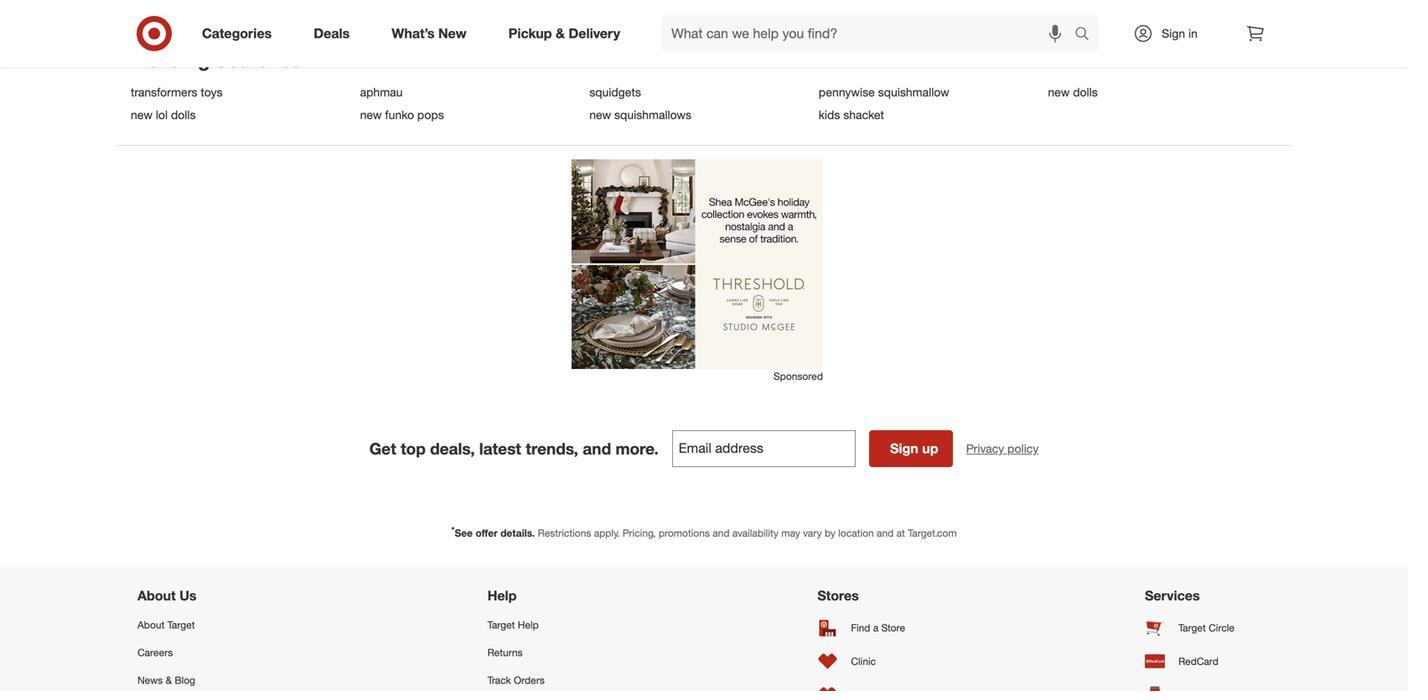 Task type: describe. For each thing, give the bounding box(es) containing it.
target.com
[[908, 527, 957, 539]]

squidgets
[[590, 85, 641, 99]]

news & blog
[[138, 674, 195, 687]]

new lol dolls link
[[131, 107, 350, 122]]

sign in
[[1162, 26, 1198, 41]]

what's
[[392, 25, 435, 42]]

new left the lol
[[131, 107, 153, 122]]

& for news
[[166, 674, 172, 687]]

pickup
[[509, 25, 552, 42]]

*
[[451, 525, 455, 535]]

sponsored
[[774, 370, 824, 382]]

2 horizontal spatial and
[[877, 527, 894, 539]]

about target link
[[138, 611, 264, 639]]

pops
[[418, 107, 444, 122]]

latest
[[480, 439, 522, 458]]

news
[[138, 674, 163, 687]]

transformers
[[131, 85, 198, 99]]

new squishmallows link
[[590, 107, 809, 122]]

0 vertical spatial at
[[1005, 9, 1014, 21]]

sign for sign in
[[1162, 26, 1186, 41]]

◎
[[1017, 9, 1028, 21]]

redcard
[[1179, 655, 1219, 667]]

us
[[180, 587, 197, 604]]

redcard link
[[1146, 644, 1271, 678]]

find
[[852, 621, 871, 634]]

what's new link
[[378, 15, 488, 52]]

new for new funko pops
[[360, 107, 382, 122]]

returns
[[488, 646, 523, 659]]

up
[[923, 440, 939, 457]]

new for new squishmallows
[[590, 107, 611, 122]]

a
[[874, 621, 879, 634]]

pricing,
[[623, 527, 656, 539]]

orders
[[514, 674, 545, 687]]

lol
[[156, 107, 168, 122]]

offer
[[476, 527, 498, 539]]

careers
[[138, 646, 173, 659]]

* see offer details. restrictions apply. pricing, promotions and availability may vary by location and at target.com
[[451, 525, 957, 539]]

vary
[[803, 527, 822, 539]]

transformers toys link
[[131, 85, 350, 99]]

about us
[[138, 587, 197, 604]]

kids
[[819, 107, 841, 122]]

pickup & delivery link
[[494, 15, 642, 52]]

new dolls new lol dolls
[[131, 85, 1098, 122]]

deals,
[[430, 439, 475, 458]]

sign for sign up
[[891, 440, 919, 457]]

blog
[[175, 674, 195, 687]]

pickup & delivery
[[509, 25, 621, 42]]

pennywise
[[819, 85, 875, 99]]

sign in link
[[1120, 15, 1224, 52]]

in
[[1189, 26, 1198, 41]]

new squishmallows
[[590, 107, 692, 122]]

target for target circle
[[1179, 621, 1207, 634]]

categories link
[[188, 15, 293, 52]]

get
[[370, 439, 396, 458]]

toys
[[201, 85, 223, 99]]

searches
[[215, 48, 301, 72]]

more.
[[616, 439, 659, 458]]

kids shacket link
[[819, 107, 1039, 122]]

1 horizontal spatial and
[[713, 527, 730, 539]]

1 horizontal spatial help
[[518, 618, 539, 631]]

sign up
[[891, 440, 939, 457]]

only
[[982, 9, 1003, 21]]

track orders link
[[488, 666, 594, 691]]

target help
[[488, 618, 539, 631]]

search
[[1068, 27, 1108, 43]]

deals
[[314, 25, 350, 42]]

0 horizontal spatial and
[[583, 439, 612, 458]]

policy
[[1008, 441, 1039, 456]]

returns link
[[488, 639, 594, 666]]

target circle link
[[1146, 611, 1271, 644]]

get top deals, latest trends, and more.
[[370, 439, 659, 458]]

location
[[839, 527, 874, 539]]

privacy policy link
[[967, 440, 1039, 457]]

stores
[[818, 587, 859, 604]]

0 horizontal spatial help
[[488, 587, 517, 604]]

search button
[[1068, 15, 1108, 55]]



Task type: vqa. For each thing, say whether or not it's contained in the screenshot.
second Men'S from right
no



Task type: locate. For each thing, give the bounding box(es) containing it.
squidgets link
[[590, 85, 809, 99]]

& inside pickup & delivery link
[[556, 25, 565, 42]]

only at ◎
[[982, 9, 1028, 21]]

target up returns
[[488, 618, 515, 631]]

new dolls link
[[1049, 85, 1268, 99]]

pennywise squishmallow
[[819, 85, 950, 99]]

help
[[488, 587, 517, 604], [518, 618, 539, 631]]

sign left up
[[891, 440, 919, 457]]

1 about from the top
[[138, 587, 176, 604]]

0 vertical spatial &
[[556, 25, 565, 42]]

0 vertical spatial dolls
[[1074, 85, 1098, 99]]

1 vertical spatial about
[[138, 618, 165, 631]]

1 horizontal spatial sign
[[1162, 26, 1186, 41]]

1 vertical spatial &
[[166, 674, 172, 687]]

target
[[167, 618, 195, 631], [488, 618, 515, 631], [1179, 621, 1207, 634]]

&
[[556, 25, 565, 42], [166, 674, 172, 687]]

circle
[[1209, 621, 1235, 634]]

about for about target
[[138, 618, 165, 631]]

careers link
[[138, 639, 264, 666]]

track orders
[[488, 674, 545, 687]]

funko
[[385, 107, 414, 122]]

& right pickup
[[556, 25, 565, 42]]

shacket
[[844, 107, 885, 122]]

new funko pops link
[[360, 107, 580, 122]]

new
[[1049, 85, 1070, 99], [131, 107, 153, 122], [360, 107, 382, 122], [590, 107, 611, 122]]

2 horizontal spatial target
[[1179, 621, 1207, 634]]

trending
[[131, 48, 210, 72]]

& left blog
[[166, 674, 172, 687]]

delivery
[[569, 25, 621, 42]]

1 vertical spatial at
[[897, 527, 906, 539]]

0 horizontal spatial at
[[897, 527, 906, 539]]

trending searches
[[131, 48, 301, 72]]

2 about from the top
[[138, 618, 165, 631]]

dolls down search button
[[1074, 85, 1098, 99]]

0 horizontal spatial target
[[167, 618, 195, 631]]

at left ◎
[[1005, 9, 1014, 21]]

new down search button
[[1049, 85, 1070, 99]]

new for new dolls new lol dolls
[[1049, 85, 1070, 99]]

target inside target help link
[[488, 618, 515, 631]]

about for about us
[[138, 587, 176, 604]]

store
[[882, 621, 906, 634]]

& for pickup
[[556, 25, 565, 42]]

transformers toys
[[131, 85, 223, 99]]

squishmallows
[[615, 107, 692, 122]]

sign up button
[[869, 430, 953, 467]]

sign inside button
[[891, 440, 919, 457]]

privacy policy
[[967, 441, 1039, 456]]

1 horizontal spatial &
[[556, 25, 565, 42]]

1 horizontal spatial at
[[1005, 9, 1014, 21]]

target down us
[[167, 618, 195, 631]]

target circle
[[1179, 621, 1235, 634]]

new down aphmau
[[360, 107, 382, 122]]

at left target.com
[[897, 527, 906, 539]]

about target
[[138, 618, 195, 631]]

dolls
[[1074, 85, 1098, 99], [171, 107, 196, 122]]

help up target help
[[488, 587, 517, 604]]

deals link
[[300, 15, 371, 52]]

1 horizontal spatial target
[[488, 618, 515, 631]]

What can we help you find? suggestions appear below search field
[[662, 15, 1079, 52]]

new
[[438, 25, 467, 42]]

what's new
[[392, 25, 467, 42]]

top
[[401, 439, 426, 458]]

about
[[138, 587, 176, 604], [138, 618, 165, 631]]

sign inside "link"
[[1162, 26, 1186, 41]]

apply.
[[594, 527, 620, 539]]

clinic
[[852, 655, 876, 667]]

about up careers
[[138, 618, 165, 631]]

see
[[455, 527, 473, 539]]

and left availability
[[713, 527, 730, 539]]

availability
[[733, 527, 779, 539]]

& inside news & blog link
[[166, 674, 172, 687]]

find a store link
[[818, 611, 922, 644]]

help up returns link
[[518, 618, 539, 631]]

and left more.
[[583, 439, 612, 458]]

find a store
[[852, 621, 906, 634]]

trends,
[[526, 439, 579, 458]]

advertisement region
[[572, 159, 824, 369]]

kids shacket
[[819, 107, 885, 122]]

1 horizontal spatial dolls
[[1074, 85, 1098, 99]]

target help link
[[488, 611, 594, 639]]

and right location at the right of the page
[[877, 527, 894, 539]]

squishmallow
[[879, 85, 950, 99]]

1 vertical spatial sign
[[891, 440, 919, 457]]

clinic link
[[818, 644, 922, 678]]

news & blog link
[[138, 666, 264, 691]]

may
[[782, 527, 801, 539]]

0 horizontal spatial &
[[166, 674, 172, 687]]

sign
[[1162, 26, 1186, 41], [891, 440, 919, 457]]

0 horizontal spatial sign
[[891, 440, 919, 457]]

0 vertical spatial sign
[[1162, 26, 1186, 41]]

0 vertical spatial about
[[138, 587, 176, 604]]

pennywise squishmallow link
[[819, 85, 1039, 99]]

target inside 'about target' link
[[167, 618, 195, 631]]

sign left in
[[1162, 26, 1186, 41]]

target left the circle
[[1179, 621, 1207, 634]]

0 horizontal spatial dolls
[[171, 107, 196, 122]]

promotions
[[659, 527, 710, 539]]

new down squidgets
[[590, 107, 611, 122]]

track
[[488, 674, 511, 687]]

None text field
[[672, 430, 856, 467]]

categories
[[202, 25, 272, 42]]

1 vertical spatial dolls
[[171, 107, 196, 122]]

aphmau link
[[360, 85, 580, 99]]

dolls right the lol
[[171, 107, 196, 122]]

target inside target circle link
[[1179, 621, 1207, 634]]

restrictions
[[538, 527, 592, 539]]

by
[[825, 527, 836, 539]]

0 vertical spatial help
[[488, 587, 517, 604]]

1 vertical spatial help
[[518, 618, 539, 631]]

services
[[1146, 587, 1201, 604]]

about up about target
[[138, 587, 176, 604]]

at inside '* see offer details. restrictions apply. pricing, promotions and availability may vary by location and at target.com'
[[897, 527, 906, 539]]

target for target help
[[488, 618, 515, 631]]

aphmau
[[360, 85, 403, 99]]

privacy
[[967, 441, 1005, 456]]



